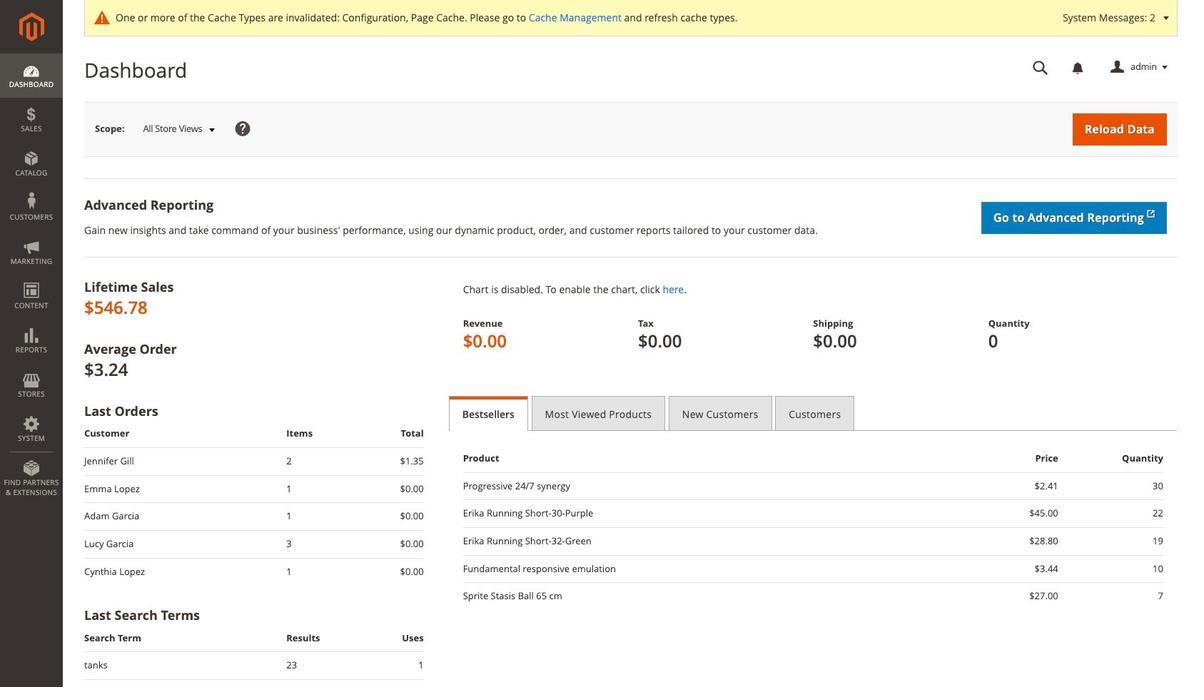 Task type: locate. For each thing, give the bounding box(es) containing it.
menu bar
[[0, 54, 63, 505]]

tab list
[[449, 396, 1178, 431]]

None text field
[[1023, 55, 1059, 80]]



Task type: describe. For each thing, give the bounding box(es) containing it.
magento admin panel image
[[19, 12, 44, 41]]



